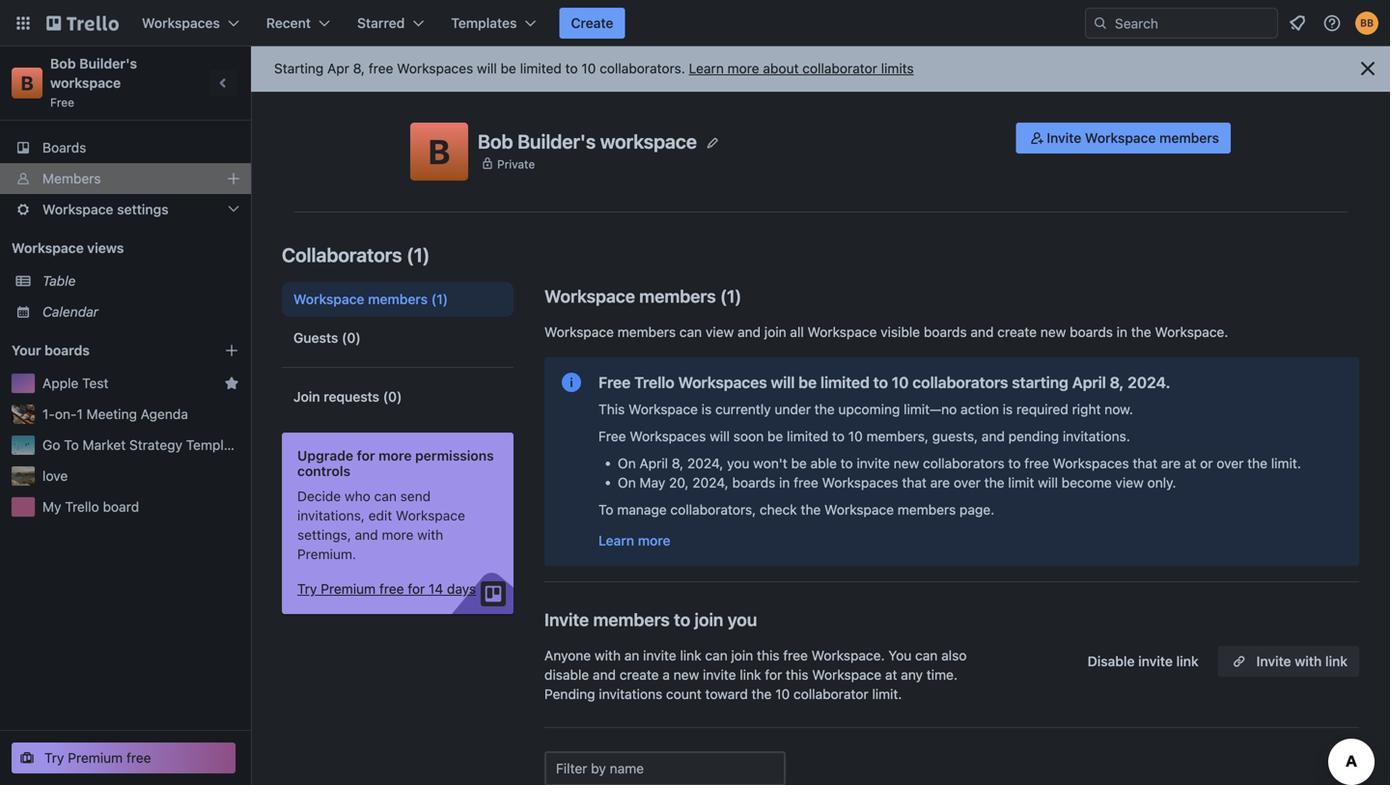 Task type: locate. For each thing, give the bounding box(es) containing it.
starred icon image
[[224, 376, 240, 391]]

recent button
[[255, 8, 342, 39]]

0 vertical spatial try
[[298, 581, 317, 597]]

boards up apple
[[45, 342, 90, 358]]

1 vertical spatial collaborator
[[794, 686, 869, 702]]

1 vertical spatial trello
[[65, 499, 99, 515]]

learn down manage
[[599, 533, 635, 549]]

0 vertical spatial workspace.
[[1156, 324, 1229, 340]]

new inside the anyone with an invite link can join this free workspace. you can also disable and create a new invite link for this workspace at any time. pending invitations count toward the 10 collaborator limit.
[[674, 667, 700, 683]]

(1)
[[407, 243, 430, 266], [721, 286, 742, 307], [432, 291, 448, 307]]

(0)
[[342, 330, 361, 346], [383, 389, 402, 405]]

1 horizontal spatial view
[[1116, 475, 1144, 491]]

to left manage
[[599, 502, 614, 518]]

1 vertical spatial create
[[620, 667, 659, 683]]

view left only.
[[1116, 475, 1144, 491]]

(0) right requests
[[383, 389, 402, 405]]

2 horizontal spatial for
[[765, 667, 783, 683]]

you down the soon
[[727, 455, 750, 471]]

with inside the anyone with an invite link can join this free workspace. you can also disable and create a new invite link for this workspace at any time. pending invitations count toward the 10 collaborator limit.
[[595, 648, 621, 664]]

go to market strategy template
[[43, 437, 243, 453]]

boards inside "element"
[[45, 342, 90, 358]]

1
[[77, 406, 83, 422]]

free up this
[[599, 373, 631, 392]]

0 horizontal spatial are
[[931, 475, 951, 491]]

premium inside button
[[68, 750, 123, 766]]

and inside the anyone with an invite link can join this free workspace. you can also disable and create a new invite link for this workspace at any time. pending invitations count toward the 10 collaborator limit.
[[593, 667, 616, 683]]

14
[[429, 581, 444, 597]]

2 horizontal spatial 8,
[[1110, 373, 1125, 392]]

invite inside disable invite link button
[[1139, 653, 1174, 669]]

2 horizontal spatial with
[[1296, 653, 1323, 669]]

1 horizontal spatial in
[[1117, 324, 1128, 340]]

1 horizontal spatial to
[[599, 502, 614, 518]]

with inside button
[[1296, 653, 1323, 669]]

2 is from the left
[[1003, 401, 1013, 417]]

workspaces up 20,
[[630, 428, 706, 444]]

2 you from the top
[[728, 610, 758, 630]]

workspace members (1)
[[545, 286, 742, 307], [294, 291, 448, 307]]

collaborators (1)
[[282, 243, 430, 266]]

join inside the anyone with an invite link can join this free workspace. you can also disable and create a new invite link for this workspace at any time. pending invitations count toward the 10 collaborator limit.
[[732, 648, 754, 664]]

2024, up 20,
[[688, 455, 724, 471]]

20,
[[669, 475, 689, 491]]

in
[[1117, 324, 1128, 340], [780, 475, 791, 491]]

primary element
[[0, 0, 1391, 46]]

invite down free workspaces will soon be limited to 10 members, guests, and pending invitations.
[[857, 455, 890, 471]]

in down won't
[[780, 475, 791, 491]]

limit. inside the anyone with an invite link can join this free workspace. you can also disable and create a new invite link for this workspace at any time. pending invitations count toward the 10 collaborator limit.
[[873, 686, 903, 702]]

builder's down back to home image
[[79, 56, 137, 71]]

to up able
[[833, 428, 845, 444]]

to right able
[[841, 455, 854, 471]]

0 horizontal spatial is
[[702, 401, 712, 417]]

2 vertical spatial join
[[732, 648, 754, 664]]

workspace members can view and join all workspace visible boards and create new boards in the workspace.
[[545, 324, 1229, 340]]

2 vertical spatial 8,
[[672, 455, 684, 471]]

april up may
[[640, 455, 668, 471]]

1 vertical spatial view
[[1116, 475, 1144, 491]]

to up count
[[674, 610, 691, 630]]

at
[[1185, 455, 1197, 471], [886, 667, 898, 683]]

premium inside button
[[321, 581, 376, 597]]

free
[[369, 60, 394, 76], [1025, 455, 1050, 471], [794, 475, 819, 491], [380, 581, 404, 597], [784, 648, 808, 664], [126, 750, 151, 766]]

1 you from the top
[[727, 455, 750, 471]]

the up 2024.
[[1132, 324, 1152, 340]]

join
[[765, 324, 787, 340], [695, 610, 724, 630], [732, 648, 754, 664]]

0 horizontal spatial over
[[954, 475, 981, 491]]

more
[[728, 60, 760, 76], [379, 448, 412, 464], [382, 527, 414, 543], [638, 533, 671, 549]]

10 right toward
[[776, 686, 790, 702]]

and up invitations
[[593, 667, 616, 683]]

0 horizontal spatial b
[[21, 71, 33, 94]]

8, up now. in the bottom of the page
[[1110, 373, 1125, 392]]

view
[[706, 324, 734, 340], [1116, 475, 1144, 491]]

to
[[566, 60, 578, 76], [874, 373, 889, 392], [833, 428, 845, 444], [841, 455, 854, 471], [1009, 455, 1021, 471], [674, 610, 691, 630]]

0 horizontal spatial join
[[695, 610, 724, 630]]

1 vertical spatial are
[[931, 475, 951, 491]]

1 vertical spatial april
[[640, 455, 668, 471]]

invite for invite with link
[[1257, 653, 1292, 669]]

meeting
[[86, 406, 137, 422]]

0 horizontal spatial at
[[886, 667, 898, 683]]

apple test
[[43, 375, 109, 391]]

are up only.
[[1162, 455, 1181, 471]]

table link
[[43, 271, 240, 291]]

market
[[83, 437, 126, 453]]

limited up this workspace is currently under the upcoming limit—no action is required right now.
[[821, 373, 870, 392]]

1 horizontal spatial 8,
[[672, 455, 684, 471]]

0 horizontal spatial create
[[620, 667, 659, 683]]

free for free workspaces will soon be limited to 10 members, guests, and pending invitations.
[[599, 428, 626, 444]]

back to home image
[[46, 8, 119, 39]]

learn more about collaborator limits link
[[689, 60, 914, 76]]

in up now. in the bottom of the page
[[1117, 324, 1128, 340]]

premium.
[[298, 546, 356, 562]]

0 horizontal spatial april
[[640, 455, 668, 471]]

learn down primary element
[[689, 60, 724, 76]]

free trello workspaces will be limited to 10 collaborators starting april 8, 2024.
[[599, 373, 1171, 392]]

to manage collaborators, check the workspace members page.
[[599, 502, 995, 518]]

10 down create button
[[582, 60, 596, 76]]

1 vertical spatial try
[[44, 750, 64, 766]]

that up only.
[[1133, 455, 1158, 471]]

limit. down "any"
[[873, 686, 903, 702]]

at inside on april 8, 2024, you won't be able to invite new collaborators to free workspaces that are at or over the limit. on may 20, 2024, boards in free workspaces that are over the limit will become view only.
[[1185, 455, 1197, 471]]

all
[[791, 324, 804, 340]]

in inside on april 8, 2024, you won't be able to invite new collaborators to free workspaces that are at or over the limit. on may 20, 2024, boards in free workspaces that are over the limit will become view only.
[[780, 475, 791, 491]]

will up under
[[771, 373, 795, 392]]

2 horizontal spatial join
[[765, 324, 787, 340]]

on left may
[[618, 475, 636, 491]]

more down manage
[[638, 533, 671, 549]]

1 horizontal spatial builder's
[[518, 130, 596, 152]]

workspaces up workspace navigation collapse icon
[[142, 15, 220, 31]]

free inside button
[[126, 750, 151, 766]]

collaborators.
[[600, 60, 686, 76]]

8, for starting apr 8, free workspaces will be limited to 10 collaborators. learn more about collaborator limits
[[353, 60, 365, 76]]

2 horizontal spatial invite
[[1257, 653, 1292, 669]]

try inside button
[[298, 581, 317, 597]]

be left able
[[792, 455, 807, 471]]

invite right disable
[[1139, 653, 1174, 669]]

more left about
[[728, 60, 760, 76]]

members
[[43, 170, 101, 186]]

b
[[21, 71, 33, 94], [429, 131, 451, 171]]

new up count
[[674, 667, 700, 683]]

builder's inside bob builder's workspace free
[[79, 56, 137, 71]]

will inside on april 8, 2024, you won't be able to invite new collaborators to free workspaces that are at or over the limit. on may 20, 2024, boards in free workspaces that are over the limit will become view only.
[[1039, 475, 1059, 491]]

invitations
[[599, 686, 663, 702]]

free right b link
[[50, 96, 74, 109]]

invitations,
[[298, 508, 365, 524]]

1 vertical spatial you
[[728, 610, 758, 630]]

1 horizontal spatial join
[[732, 648, 754, 664]]

page.
[[960, 502, 995, 518]]

on-
[[55, 406, 77, 422]]

bob inside bob builder's workspace free
[[50, 56, 76, 71]]

1 horizontal spatial over
[[1217, 455, 1244, 471]]

invite
[[1047, 130, 1082, 146], [545, 610, 589, 630], [1257, 653, 1292, 669]]

add board image
[[224, 343, 240, 358]]

will right "limit"
[[1039, 475, 1059, 491]]

apr
[[327, 60, 350, 76]]

be right the soon
[[768, 428, 784, 444]]

can inside upgrade for more permissions controls decide who can send invitations, edit workspace settings, and more with premium.
[[374, 488, 397, 504]]

2 vertical spatial for
[[765, 667, 783, 683]]

workspace down collaborators.
[[601, 130, 697, 152]]

invite for invite members to join you
[[545, 610, 589, 630]]

0 vertical spatial collaborator
[[803, 60, 878, 76]]

Filter by name text field
[[545, 752, 786, 785]]

free workspaces will soon be limited to 10 members, guests, and pending invitations.
[[599, 428, 1131, 444]]

your boards with 5 items element
[[12, 339, 195, 362]]

0 horizontal spatial 8,
[[353, 60, 365, 76]]

and down edit on the left
[[355, 527, 378, 543]]

bob for bob builder's workspace
[[478, 130, 513, 152]]

1 vertical spatial workspace
[[601, 130, 697, 152]]

join requests (0)
[[294, 389, 402, 405]]

my
[[43, 499, 61, 515]]

2 vertical spatial new
[[674, 667, 700, 683]]

0 horizontal spatial that
[[903, 475, 927, 491]]

2 vertical spatial invite
[[1257, 653, 1292, 669]]

Search field
[[1109, 9, 1278, 38]]

1 horizontal spatial b
[[429, 131, 451, 171]]

collaborators
[[913, 373, 1009, 392], [923, 455, 1005, 471]]

builder's up private
[[518, 130, 596, 152]]

you
[[727, 455, 750, 471], [728, 610, 758, 630]]

you for join
[[728, 610, 758, 630]]

invite
[[857, 455, 890, 471], [643, 648, 677, 664], [1139, 653, 1174, 669], [703, 667, 737, 683]]

2024, up collaborators,
[[693, 475, 729, 491]]

0 horizontal spatial this
[[757, 648, 780, 664]]

1 horizontal spatial with
[[595, 648, 621, 664]]

controls
[[298, 463, 351, 479]]

1 vertical spatial in
[[780, 475, 791, 491]]

0 vertical spatial are
[[1162, 455, 1181, 471]]

0 vertical spatial collaborators
[[913, 373, 1009, 392]]

0 vertical spatial on
[[618, 455, 636, 471]]

free for free trello workspaces will be limited to 10 collaborators starting april 8, 2024.
[[599, 373, 631, 392]]

and up action
[[971, 324, 994, 340]]

1 horizontal spatial invite
[[1047, 130, 1082, 146]]

1 vertical spatial that
[[903, 475, 927, 491]]

0 horizontal spatial try
[[44, 750, 64, 766]]

b button
[[411, 123, 468, 181]]

view left all
[[706, 324, 734, 340]]

join up the anyone with an invite link can join this free workspace. you can also disable and create a new invite link for this workspace at any time. pending invitations count toward the 10 collaborator limit.
[[695, 610, 724, 630]]

1 horizontal spatial create
[[998, 324, 1037, 340]]

0 vertical spatial at
[[1185, 455, 1197, 471]]

1 vertical spatial builder's
[[518, 130, 596, 152]]

is right action
[[1003, 401, 1013, 417]]

1 horizontal spatial (1)
[[432, 291, 448, 307]]

0 vertical spatial join
[[765, 324, 787, 340]]

on
[[618, 455, 636, 471], [618, 475, 636, 491]]

1 vertical spatial b
[[429, 131, 451, 171]]

apple test link
[[43, 374, 216, 393]]

limited down under
[[787, 428, 829, 444]]

workspace. inside the anyone with an invite link can join this free workspace. you can also disable and create a new invite link for this workspace at any time. pending invitations count toward the 10 collaborator limit.
[[812, 648, 885, 664]]

templates
[[451, 15, 517, 31]]

pending
[[1009, 428, 1060, 444]]

over up 'page.'
[[954, 475, 981, 491]]

boards
[[924, 324, 968, 340], [1070, 324, 1114, 340], [45, 342, 90, 358], [733, 475, 776, 491]]

also
[[942, 648, 967, 664]]

1 horizontal spatial new
[[894, 455, 920, 471]]

8, inside on april 8, 2024, you won't be able to invite new collaborators to free workspaces that are at or over the limit. on may 20, 2024, boards in free workspaces that are over the limit will become view only.
[[672, 455, 684, 471]]

workspaces down able
[[823, 475, 899, 491]]

bob up private
[[478, 130, 513, 152]]

workspace right b link
[[50, 75, 121, 91]]

limited for trello
[[821, 373, 870, 392]]

guests (0)
[[294, 330, 361, 346]]

with inside upgrade for more permissions controls decide who can send invitations, edit workspace settings, and more with premium.
[[417, 527, 444, 543]]

1 vertical spatial limit.
[[873, 686, 903, 702]]

invite workspace members
[[1047, 130, 1220, 146]]

bob
[[50, 56, 76, 71], [478, 130, 513, 152]]

1 vertical spatial invite
[[545, 610, 589, 630]]

8,
[[353, 60, 365, 76], [1110, 373, 1125, 392], [672, 455, 684, 471]]

b for b link
[[21, 71, 33, 94]]

try
[[298, 581, 317, 597], [44, 750, 64, 766]]

the right or
[[1248, 455, 1268, 471]]

limited
[[520, 60, 562, 76], [821, 373, 870, 392], [787, 428, 829, 444]]

0 horizontal spatial to
[[64, 437, 79, 453]]

1 vertical spatial new
[[894, 455, 920, 471]]

is left currently
[[702, 401, 712, 417]]

0 horizontal spatial workspace
[[50, 75, 121, 91]]

workspace. left you
[[812, 648, 885, 664]]

free inside the anyone with an invite link can join this free workspace. you can also disable and create a new invite link for this workspace at any time. pending invitations count toward the 10 collaborator limit.
[[784, 648, 808, 664]]

boards inside on april 8, 2024, you won't be able to invite new collaborators to free workspaces that are at or over the limit. on may 20, 2024, boards in free workspaces that are over the limit will become view only.
[[733, 475, 776, 491]]

workspace navigation collapse icon image
[[211, 70, 238, 97]]

limit. right or
[[1272, 455, 1302, 471]]

the right toward
[[752, 686, 772, 702]]

0 horizontal spatial (0)
[[342, 330, 361, 346]]

try premium free for 14 days button
[[298, 580, 476, 599]]

limits
[[882, 60, 914, 76]]

anyone
[[545, 648, 591, 664]]

you up the anyone with an invite link can join this free workspace. you can also disable and create a new invite link for this workspace at any time. pending invitations count toward the 10 collaborator limit.
[[728, 610, 758, 630]]

workspaces down starred dropdown button at the left of page
[[397, 60, 474, 76]]

limited down templates dropdown button
[[520, 60, 562, 76]]

0 vertical spatial b
[[21, 71, 33, 94]]

b inside button
[[429, 131, 451, 171]]

free down this
[[599, 428, 626, 444]]

workspace. up 2024.
[[1156, 324, 1229, 340]]

0 vertical spatial invite
[[1047, 130, 1082, 146]]

guests
[[294, 330, 338, 346]]

that down members,
[[903, 475, 927, 491]]

for inside upgrade for more permissions controls decide who can send invitations, edit workspace settings, and more with premium.
[[357, 448, 375, 464]]

b down the switch to… image
[[21, 71, 33, 94]]

8, up 20,
[[672, 455, 684, 471]]

0 vertical spatial that
[[1133, 455, 1158, 471]]

10 up limit—no
[[892, 373, 909, 392]]

1 horizontal spatial at
[[1185, 455, 1197, 471]]

invite with link
[[1257, 653, 1348, 669]]

create up starting
[[998, 324, 1037, 340]]

0 horizontal spatial trello
[[65, 499, 99, 515]]

open information menu image
[[1323, 14, 1343, 33]]

2 horizontal spatial (1)
[[721, 286, 742, 307]]

1 horizontal spatial try
[[298, 581, 317, 597]]

1 horizontal spatial bob
[[478, 130, 513, 152]]

you inside on april 8, 2024, you won't be able to invite new collaborators to free workspaces that are at or over the limit. on may 20, 2024, boards in free workspaces that are over the limit will become view only.
[[727, 455, 750, 471]]

2 horizontal spatial new
[[1041, 324, 1067, 340]]

more down edit on the left
[[382, 527, 414, 543]]

workspace inside bob builder's workspace free
[[50, 75, 121, 91]]

on up manage
[[618, 455, 636, 471]]

workspaces button
[[130, 8, 251, 39]]

at left "any"
[[886, 667, 898, 683]]

calendar link
[[43, 302, 240, 322]]

1 horizontal spatial workspace.
[[1156, 324, 1229, 340]]

join up toward
[[732, 648, 754, 664]]

collaborators up action
[[913, 373, 1009, 392]]

april up right on the right of the page
[[1073, 373, 1107, 392]]

join left all
[[765, 324, 787, 340]]

1 vertical spatial over
[[954, 475, 981, 491]]

8, right apr
[[353, 60, 365, 76]]

try inside button
[[44, 750, 64, 766]]

you
[[889, 648, 912, 664]]

permissions
[[415, 448, 494, 464]]

switch to… image
[[14, 14, 33, 33]]

to right go
[[64, 437, 79, 453]]

1-on-1 meeting agenda
[[43, 406, 188, 422]]

1 vertical spatial for
[[408, 581, 425, 597]]

upgrade
[[298, 448, 354, 464]]

0 horizontal spatial new
[[674, 667, 700, 683]]

1 horizontal spatial trello
[[635, 373, 675, 392]]

1 vertical spatial workspace.
[[812, 648, 885, 664]]

invite inside invite with link button
[[1257, 653, 1292, 669]]

about
[[763, 60, 799, 76]]

bob right b link
[[50, 56, 76, 71]]

1 vertical spatial 2024,
[[693, 475, 729, 491]]

invitations.
[[1063, 428, 1131, 444]]

invite inside invite workspace members button
[[1047, 130, 1082, 146]]

0 vertical spatial builder's
[[79, 56, 137, 71]]

1 vertical spatial learn
[[599, 533, 635, 549]]

new up starting
[[1041, 324, 1067, 340]]

1 vertical spatial free
[[599, 373, 631, 392]]

for inside the anyone with an invite link can join this free workspace. you can also disable and create a new invite link for this workspace at any time. pending invitations count toward the 10 collaborator limit.
[[765, 667, 783, 683]]

starred
[[357, 15, 405, 31]]

premium for try premium free for 14 days
[[321, 581, 376, 597]]

more up send
[[379, 448, 412, 464]]

this workspace is currently under the upcoming limit—no action is required right now.
[[599, 401, 1134, 417]]

members inside button
[[1160, 130, 1220, 146]]

are down guests,
[[931, 475, 951, 491]]

new inside on april 8, 2024, you won't be able to invite new collaborators to free workspaces that are at or over the limit. on may 20, 2024, boards in free workspaces that are over the limit will become view only.
[[894, 455, 920, 471]]

trello for free
[[635, 373, 675, 392]]

boards down won't
[[733, 475, 776, 491]]

the inside the anyone with an invite link can join this free workspace. you can also disable and create a new invite link for this workspace at any time. pending invitations count toward the 10 collaborator limit.
[[752, 686, 772, 702]]

1 vertical spatial at
[[886, 667, 898, 683]]

1 vertical spatial collaborators
[[923, 455, 1005, 471]]

calendar
[[43, 304, 99, 320]]

learn
[[689, 60, 724, 76], [599, 533, 635, 549]]

at left or
[[1185, 455, 1197, 471]]

starting
[[274, 60, 324, 76]]

collaborators down guests,
[[923, 455, 1005, 471]]

10
[[582, 60, 596, 76], [892, 373, 909, 392], [849, 428, 863, 444], [776, 686, 790, 702]]

b left private
[[429, 131, 451, 171]]

0 horizontal spatial bob
[[50, 56, 76, 71]]

1 horizontal spatial this
[[786, 667, 809, 683]]

0 vertical spatial new
[[1041, 324, 1067, 340]]

guests (0) link
[[282, 321, 514, 355]]

love
[[43, 468, 68, 484]]



Task type: describe. For each thing, give the bounding box(es) containing it.
limited for workspaces
[[787, 428, 829, 444]]

your
[[12, 342, 41, 358]]

0 vertical spatial in
[[1117, 324, 1128, 340]]

bob builder's workspace free
[[50, 56, 141, 109]]

boards link
[[0, 132, 251, 163]]

invite workspace members button
[[1016, 123, 1232, 154]]

limit. inside on april 8, 2024, you won't be able to invite new collaborators to free workspaces that are at or over the limit. on may 20, 2024, boards in free workspaces that are over the limit will become view only.
[[1272, 455, 1302, 471]]

learn more
[[599, 533, 671, 549]]

workspace inside the anyone with an invite link can join this free workspace. you can also disable and create a new invite link for this workspace at any time. pending invitations count toward the 10 collaborator limit.
[[813, 667, 882, 683]]

10 inside the anyone with an invite link can join this free workspace. you can also disable and create a new invite link for this workspace at any time. pending invitations count toward the 10 collaborator limit.
[[776, 686, 790, 702]]

at inside the anyone with an invite link can join this free workspace. you can also disable and create a new invite link for this workspace at any time. pending invitations count toward the 10 collaborator limit.
[[886, 667, 898, 683]]

collaborators,
[[671, 502, 756, 518]]

members,
[[867, 428, 929, 444]]

april inside on april 8, 2024, you won't be able to invite new collaborators to free workspaces that are at or over the limit. on may 20, 2024, boards in free workspaces that are over the limit will become view only.
[[640, 455, 668, 471]]

workspaces inside dropdown button
[[142, 15, 220, 31]]

recent
[[266, 15, 311, 31]]

trello for my
[[65, 499, 99, 515]]

you for 2024,
[[727, 455, 750, 471]]

and left all
[[738, 324, 761, 340]]

pending
[[545, 686, 596, 702]]

try for try premium free for 14 days
[[298, 581, 317, 597]]

disable invite link button
[[1077, 646, 1211, 677]]

2024.
[[1128, 373, 1171, 392]]

action
[[961, 401, 1000, 417]]

0 notifications image
[[1287, 12, 1310, 35]]

workspace inside workspace settings "dropdown button"
[[43, 201, 113, 217]]

collaborator inside the anyone with an invite link can join this free workspace. you can also disable and create a new invite link for this workspace at any time. pending invitations count toward the 10 collaborator limit.
[[794, 686, 869, 702]]

workspace settings
[[43, 201, 169, 217]]

0 vertical spatial 2024,
[[688, 455, 724, 471]]

for inside button
[[408, 581, 425, 597]]

learn more link
[[599, 533, 671, 549]]

now.
[[1105, 401, 1134, 417]]

1 vertical spatial this
[[786, 667, 809, 683]]

boards
[[43, 140, 86, 156]]

boards right visible
[[924, 324, 968, 340]]

currently
[[716, 401, 771, 417]]

disable
[[545, 667, 589, 683]]

edit
[[369, 508, 392, 524]]

go
[[43, 437, 60, 453]]

join
[[294, 389, 320, 405]]

and inside upgrade for more permissions controls decide who can send invitations, edit workspace settings, and more with premium.
[[355, 527, 378, 543]]

0 vertical spatial over
[[1217, 455, 1244, 471]]

workspaces up become
[[1053, 455, 1130, 471]]

check
[[760, 502, 798, 518]]

private
[[497, 157, 535, 171]]

try premium free button
[[12, 743, 236, 774]]

be down templates dropdown button
[[501, 60, 517, 76]]

1 vertical spatial 8,
[[1110, 373, 1125, 392]]

guests,
[[933, 428, 979, 444]]

workspace for bob builder's workspace
[[601, 130, 697, 152]]

b for b button
[[429, 131, 451, 171]]

free inside bob builder's workspace free
[[50, 96, 74, 109]]

1-on-1 meeting agenda link
[[43, 405, 240, 424]]

starting apr 8, free workspaces will be limited to 10 collaborators. learn more about collaborator limits
[[274, 60, 914, 76]]

starting
[[1013, 373, 1069, 392]]

limit—no
[[904, 401, 958, 417]]

invite up toward
[[703, 667, 737, 683]]

0 vertical spatial (0)
[[342, 330, 361, 346]]

settings
[[117, 201, 169, 217]]

with for anyone with an invite link can join this free workspace. you can also disable and create a new invite link for this workspace at any time. pending invitations count toward the 10 collaborator limit.
[[595, 648, 621, 664]]

and down action
[[982, 428, 1005, 444]]

1 on from the top
[[618, 455, 636, 471]]

premium for try premium free
[[68, 750, 123, 766]]

bob for bob builder's workspace free
[[50, 56, 76, 71]]

bob builder's workspace link
[[50, 56, 141, 91]]

free inside button
[[380, 581, 404, 597]]

count
[[667, 686, 702, 702]]

soon
[[734, 428, 764, 444]]

2 on from the top
[[618, 475, 636, 491]]

boards up right on the right of the page
[[1070, 324, 1114, 340]]

or
[[1201, 455, 1214, 471]]

collaborators inside on april 8, 2024, you won't be able to invite new collaborators to free workspaces that are at or over the limit. on may 20, 2024, boards in free workspaces that are over the limit will become view only.
[[923, 455, 1005, 471]]

invite members to join you
[[545, 610, 758, 630]]

love link
[[43, 467, 240, 486]]

invite for invite workspace members
[[1047, 130, 1082, 146]]

test
[[82, 375, 109, 391]]

0 horizontal spatial learn
[[599, 533, 635, 549]]

settings,
[[298, 527, 351, 543]]

manage
[[617, 502, 667, 518]]

10 down this workspace is currently under the upcoming limit—no action is required right now.
[[849, 428, 863, 444]]

become
[[1062, 475, 1112, 491]]

0 horizontal spatial (1)
[[407, 243, 430, 266]]

strategy
[[129, 437, 183, 453]]

my trello board link
[[43, 497, 240, 517]]

sm image
[[1028, 128, 1047, 148]]

on april 8, 2024, you won't be able to invite new collaborators to free workspaces that are at or over the limit. on may 20, 2024, boards in free workspaces that are over the limit will become view only.
[[618, 455, 1302, 491]]

to up upcoming
[[874, 373, 889, 392]]

this
[[599, 401, 625, 417]]

invite with link button
[[1219, 646, 1360, 677]]

workspace members (1) link
[[282, 282, 514, 317]]

1 horizontal spatial workspace members (1)
[[545, 286, 742, 307]]

0 horizontal spatial workspace members (1)
[[294, 291, 448, 307]]

0 vertical spatial this
[[757, 648, 780, 664]]

workspace for bob builder's workspace free
[[50, 75, 121, 91]]

table
[[43, 273, 76, 289]]

workspaces up currently
[[679, 373, 768, 392]]

able
[[811, 455, 837, 471]]

builder's for bob builder's workspace
[[518, 130, 596, 152]]

workspace inside "workspace members (1)" link
[[294, 291, 365, 307]]

invite up a
[[643, 648, 677, 664]]

try premium free
[[44, 750, 151, 766]]

0 vertical spatial limited
[[520, 60, 562, 76]]

8, for on april 8, 2024, you won't be able to invite new collaborators to free workspaces that are at or over the limit. on may 20, 2024, boards in free workspaces that are over the limit will become view only.
[[672, 455, 684, 471]]

the right under
[[815, 401, 835, 417]]

to down create button
[[566, 60, 578, 76]]

will left the soon
[[710, 428, 730, 444]]

join requests (0) link
[[282, 380, 514, 414]]

the left "limit"
[[985, 475, 1005, 491]]

decide
[[298, 488, 341, 504]]

days
[[447, 581, 476, 597]]

1 horizontal spatial (0)
[[383, 389, 402, 405]]

try premium free for 14 days
[[298, 581, 476, 597]]

who
[[345, 488, 371, 504]]

my trello board
[[43, 499, 139, 515]]

0 vertical spatial create
[[998, 324, 1037, 340]]

workspace inside upgrade for more permissions controls decide who can send invitations, edit workspace settings, and more with premium.
[[396, 508, 465, 524]]

to up "limit"
[[1009, 455, 1021, 471]]

invite inside on april 8, 2024, you won't be able to invite new collaborators to free workspaces that are at or over the limit. on may 20, 2024, boards in free workspaces that are over the limit will become view only.
[[857, 455, 890, 471]]

search image
[[1093, 15, 1109, 31]]

members link
[[0, 163, 251, 194]]

starred button
[[346, 8, 436, 39]]

visible
[[881, 324, 921, 340]]

1 horizontal spatial april
[[1073, 373, 1107, 392]]

may
[[640, 475, 666, 491]]

create
[[571, 15, 614, 31]]

workspace views
[[12, 240, 124, 256]]

collaborators
[[282, 243, 402, 266]]

the right check
[[801, 502, 821, 518]]

will down templates
[[477, 60, 497, 76]]

builder's for bob builder's workspace free
[[79, 56, 137, 71]]

workspace settings button
[[0, 194, 251, 225]]

1 is from the left
[[702, 401, 712, 417]]

1 horizontal spatial learn
[[689, 60, 724, 76]]

requests
[[324, 389, 380, 405]]

bob builder's workspace
[[478, 130, 697, 152]]

1 horizontal spatial that
[[1133, 455, 1158, 471]]

your boards
[[12, 342, 90, 358]]

workspace inside invite workspace members button
[[1086, 130, 1157, 146]]

create button
[[560, 8, 625, 39]]

any
[[901, 667, 923, 683]]

be up under
[[799, 373, 817, 392]]

1 vertical spatial to
[[599, 502, 614, 518]]

try for try premium free
[[44, 750, 64, 766]]

1 vertical spatial join
[[695, 610, 724, 630]]

right
[[1073, 401, 1102, 417]]

limit
[[1009, 475, 1035, 491]]

upgrade for more permissions controls decide who can send invitations, edit workspace settings, and more with premium.
[[298, 448, 494, 562]]

0 horizontal spatial view
[[706, 324, 734, 340]]

view inside on april 8, 2024, you won't be able to invite new collaborators to free workspaces that are at or over the limit. on may 20, 2024, boards in free workspaces that are over the limit will become view only.
[[1116, 475, 1144, 491]]

with for invite with link
[[1296, 653, 1323, 669]]

won't
[[754, 455, 788, 471]]

anyone with an invite link can join this free workspace. you can also disable and create a new invite link for this workspace at any time. pending invitations count toward the 10 collaborator limit.
[[545, 648, 967, 702]]

be inside on april 8, 2024, you won't be able to invite new collaborators to free workspaces that are at or over the limit. on may 20, 2024, boards in free workspaces that are over the limit will become view only.
[[792, 455, 807, 471]]

0 vertical spatial to
[[64, 437, 79, 453]]

bob builder (bobbuilder40) image
[[1356, 12, 1379, 35]]

create inside the anyone with an invite link can join this free workspace. you can also disable and create a new invite link for this workspace at any time. pending invitations count toward the 10 collaborator limit.
[[620, 667, 659, 683]]



Task type: vqa. For each thing, say whether or not it's contained in the screenshot.
"t" to the left
no



